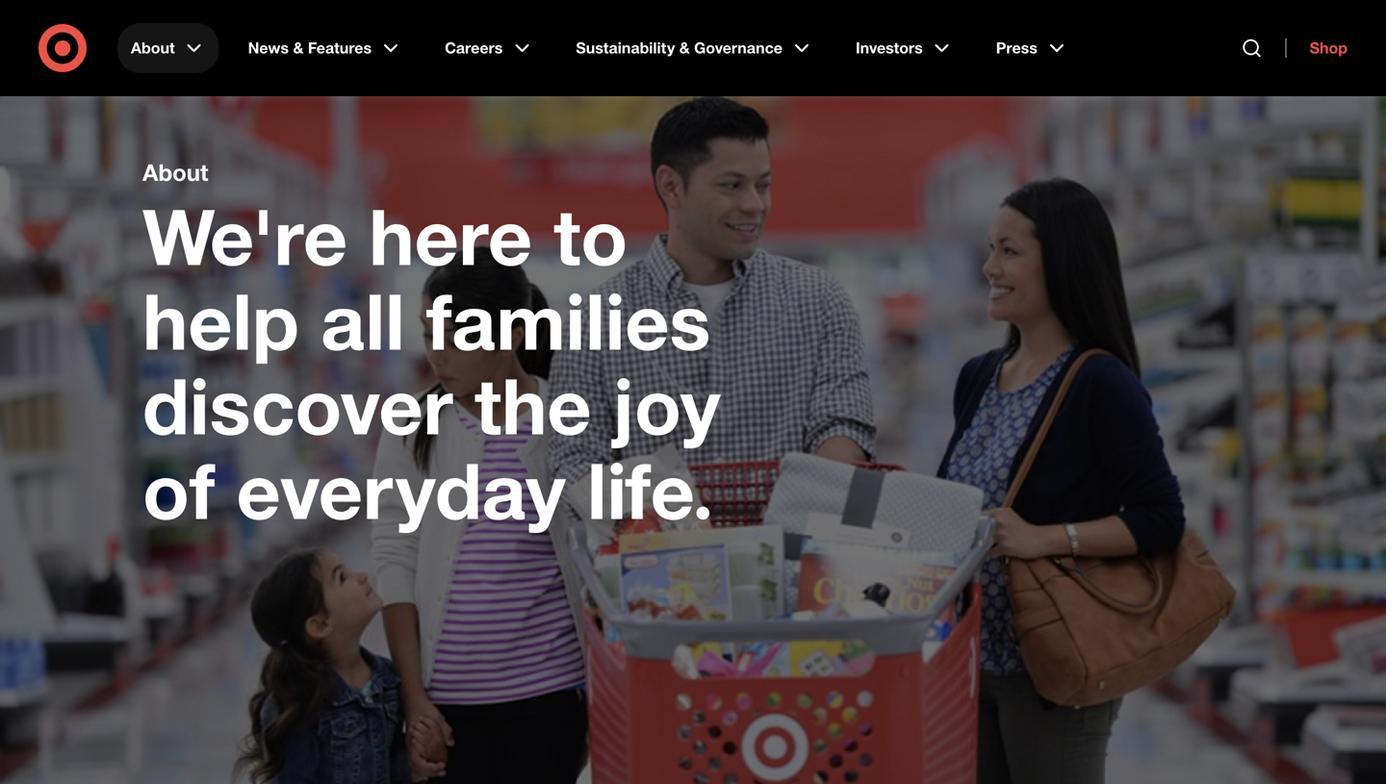 Task type: vqa. For each thing, say whether or not it's contained in the screenshot.
'Explore The About Target Section'
no



Task type: describe. For each thing, give the bounding box(es) containing it.
life.
[[587, 444, 714, 538]]

& for features
[[293, 39, 304, 57]]

press link
[[983, 23, 1082, 73]]

sustainability & governance
[[576, 39, 783, 57]]

investors link
[[843, 23, 968, 73]]

here
[[369, 190, 533, 284]]

news & features
[[248, 39, 372, 57]]

about for about
[[131, 39, 175, 57]]

help
[[143, 274, 299, 368]]

shop
[[1310, 39, 1348, 57]]

joy
[[613, 359, 721, 453]]

everyday
[[237, 444, 566, 538]]

the
[[475, 359, 592, 453]]

& for governance
[[680, 39, 690, 57]]

careers link
[[431, 23, 547, 73]]

we're
[[143, 190, 348, 284]]

news & features link
[[235, 23, 416, 73]]

about we're here to help all families discover the joy of everyday life.
[[143, 158, 721, 538]]

news
[[248, 39, 289, 57]]

features
[[308, 39, 372, 57]]

governance
[[694, 39, 783, 57]]

to
[[554, 190, 628, 284]]



Task type: locate. For each thing, give the bounding box(es) containing it.
about inside about we're here to help all families discover the joy of everyday life.
[[143, 158, 208, 186]]

2 & from the left
[[680, 39, 690, 57]]

&
[[293, 39, 304, 57], [680, 39, 690, 57]]

discover
[[143, 359, 453, 453]]

press
[[996, 39, 1038, 57]]

sustainability & governance link
[[563, 23, 827, 73]]

1 & from the left
[[293, 39, 304, 57]]

0 vertical spatial about
[[131, 39, 175, 57]]

about for about we're here to help all families discover the joy of everyday life.
[[143, 158, 208, 186]]

1 vertical spatial about
[[143, 158, 208, 186]]

1 horizontal spatial &
[[680, 39, 690, 57]]

investors
[[856, 39, 923, 57]]

families
[[427, 274, 711, 368]]

sustainability
[[576, 39, 675, 57]]

shop link
[[1286, 39, 1348, 58]]

careers
[[445, 39, 503, 57]]

about link
[[117, 23, 219, 73]]

about
[[131, 39, 175, 57], [143, 158, 208, 186]]

& left governance
[[680, 39, 690, 57]]

all
[[321, 274, 405, 368]]

0 horizontal spatial &
[[293, 39, 304, 57]]

of
[[143, 444, 215, 538]]

& right news
[[293, 39, 304, 57]]



